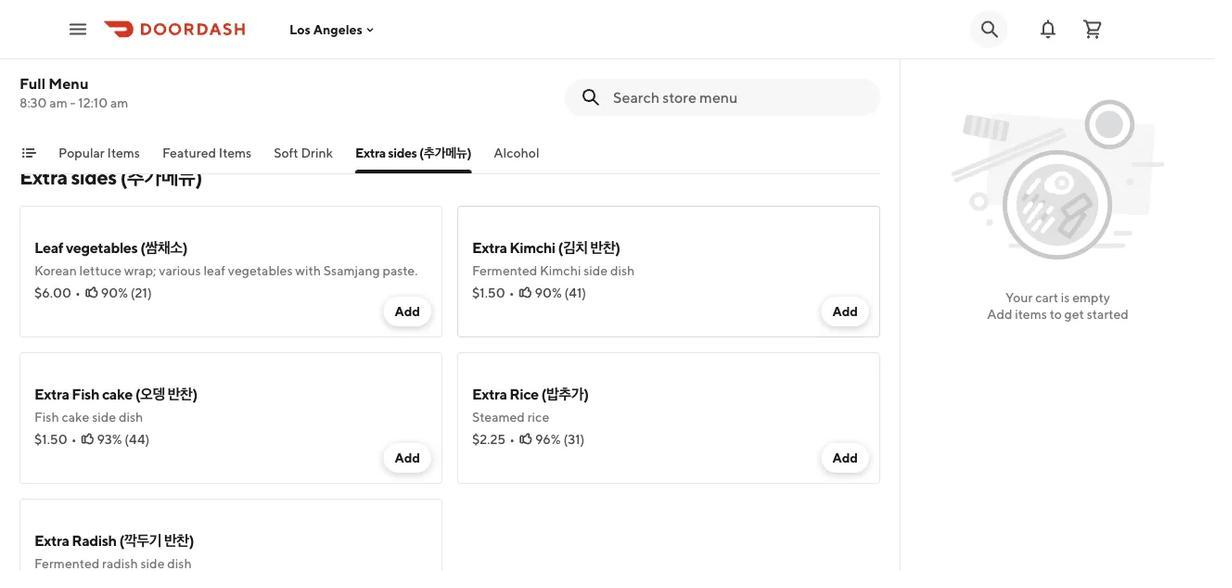 Task type: vqa. For each thing, say whether or not it's contained in the screenshot.
'$1.50 •'
yes



Task type: describe. For each thing, give the bounding box(es) containing it.
to
[[1050, 307, 1062, 322]]

various
[[159, 263, 201, 278]]

get
[[1065, 307, 1085, 322]]

12:10
[[78, 95, 108, 110]]

featured items
[[162, 145, 252, 161]]

$6.00 •
[[34, 285, 81, 301]]

is
[[1061, 290, 1070, 305]]

your cart is empty add items to get started
[[987, 290, 1129, 322]]

1 am from the left
[[49, 95, 67, 110]]

0 vertical spatial jasmin
[[170, 13, 215, 30]]

notification bell image
[[1037, 18, 1060, 40]]

add for extra fish cake (오뎅 반찬)
[[395, 450, 420, 466]]

96%
[[535, 432, 561, 447]]

popular items
[[58, 145, 140, 161]]

extra fish cake (오뎅 반찬) fish cake side dish
[[34, 386, 198, 425]]

93% (44)
[[97, 432, 150, 447]]

cart
[[1036, 290, 1059, 305]]

• for fish
[[71, 432, 77, 447]]

0 vertical spatial kimchi
[[510, 239, 556, 257]]

radish
[[72, 532, 117, 550]]

• for rice
[[509, 432, 515, 447]]

extra radish (깍두기 반찬)
[[34, 532, 194, 550]]

full
[[19, 75, 46, 92]]

(21)
[[131, 285, 152, 301]]

add button for extra fish cake (오뎅 반찬)
[[384, 443, 431, 473]]

featured items button
[[162, 144, 252, 174]]

extra kimchi (김치 반찬) fermented kimchi side dish
[[472, 239, 635, 278]]

add button for extra kimchi (김치 반찬)
[[822, 297, 869, 327]]

1 horizontal spatial (추가메뉴)
[[419, 145, 472, 161]]

fermented
[[472, 263, 537, 278]]

96% (31)
[[535, 432, 585, 447]]

1 vertical spatial kimchi
[[540, 263, 581, 278]]

los angeles button
[[289, 22, 378, 37]]

side inside "extra fish cake (오뎅 반찬) fish cake side dish"
[[92, 410, 116, 425]]

drink
[[301, 145, 333, 161]]

(오뎅
[[135, 386, 165, 403]]

featured
[[162, 145, 216, 161]]

alcohol button
[[494, 144, 540, 174]]

0 vertical spatial extra sides (추가메뉴)
[[355, 145, 472, 161]]

8:30
[[19, 95, 47, 110]]

unsweetened
[[76, 13, 167, 30]]

$4.00 inside ito en unsweetened jasmin green tea bottled jasmin green tea. 16.9oz $4.00
[[34, 59, 71, 74]]

-
[[70, 95, 76, 110]]

angeles
[[313, 22, 363, 37]]

dish inside "extra fish cake (오뎅 반찬) fish cake side dish"
[[119, 410, 143, 425]]

items
[[1015, 307, 1047, 322]]

side inside extra kimchi (김치 반찬) fermented kimchi side dish
[[584, 263, 608, 278]]

empty
[[1073, 290, 1111, 305]]

1 horizontal spatial cake
[[102, 386, 133, 403]]

0 horizontal spatial vegetables
[[66, 239, 138, 257]]

1 horizontal spatial sides
[[388, 145, 417, 161]]

• for kimchi
[[509, 285, 514, 301]]

add inside your cart is empty add items to get started
[[987, 307, 1013, 322]]

los
[[289, 22, 311, 37]]

ssamjang
[[324, 263, 380, 278]]

dish inside extra kimchi (김치 반찬) fermented kimchi side dish
[[610, 263, 635, 278]]

green
[[125, 37, 160, 52]]

add inside $4.00 add
[[833, 77, 858, 93]]

items for popular items
[[107, 145, 140, 161]]

90% for vegetables
[[101, 285, 128, 301]]

add button for extra rice (밥추가)
[[822, 443, 869, 473]]

0 horizontal spatial fish
[[34, 410, 59, 425]]

90% (21)
[[101, 285, 152, 301]]

$2.25 •
[[472, 432, 515, 447]]

full menu 8:30 am - 12:10 am
[[19, 75, 128, 110]]

0 items, open order cart image
[[1082, 18, 1104, 40]]

korean
[[34, 263, 77, 278]]

1 vertical spatial cake
[[62, 410, 89, 425]]

menu
[[49, 75, 89, 92]]



Task type: locate. For each thing, give the bounding box(es) containing it.
0 vertical spatial 반찬)
[[591, 239, 620, 257]]

0 horizontal spatial sides
[[71, 165, 116, 189]]

am right 12:10
[[110, 95, 128, 110]]

show menu categories image
[[21, 146, 36, 161]]

0 vertical spatial vegetables
[[66, 239, 138, 257]]

add for extra rice (밥추가)
[[833, 450, 858, 466]]

$1.50
[[472, 285, 505, 301], [34, 432, 67, 447]]

반찬) inside "extra fish cake (오뎅 반찬) fish cake side dish"
[[168, 386, 198, 403]]

1 items from the left
[[107, 145, 140, 161]]

Item Search search field
[[613, 87, 866, 108]]

rice
[[510, 386, 539, 403]]

add for leaf vegetables (쌈채소)
[[395, 304, 420, 319]]

1 vertical spatial $1.50 •
[[34, 432, 77, 447]]

•
[[75, 285, 81, 301], [509, 285, 514, 301], [71, 432, 77, 447], [509, 432, 515, 447]]

2 90% from the left
[[535, 285, 562, 301]]

2 am from the left
[[110, 95, 128, 110]]

90% (41)
[[535, 285, 586, 301]]

1 horizontal spatial 90%
[[535, 285, 562, 301]]

반찬) for (깍두기
[[164, 532, 194, 550]]

2 $4.00 from the left
[[472, 59, 509, 74]]

1 vertical spatial side
[[92, 410, 116, 425]]

1 horizontal spatial $4.00
[[472, 59, 509, 74]]

leaf
[[34, 239, 63, 257]]

1 vertical spatial $1.50
[[34, 432, 67, 447]]

items right featured
[[219, 145, 252, 161]]

rice
[[528, 410, 549, 425]]

jasmin
[[170, 13, 215, 30], [82, 37, 123, 52]]

am left -
[[49, 95, 67, 110]]

1 horizontal spatial extra sides (추가메뉴)
[[355, 145, 472, 161]]

$4.00 inside $4.00 add
[[472, 59, 509, 74]]

2 vertical spatial 반찬)
[[164, 532, 194, 550]]

dish
[[610, 263, 635, 278], [119, 410, 143, 425]]

(추가메뉴) left the alcohol
[[419, 145, 472, 161]]

your
[[1006, 290, 1033, 305]]

0 horizontal spatial cake
[[62, 410, 89, 425]]

1 horizontal spatial vegetables
[[228, 263, 293, 278]]

sides down popular items
[[71, 165, 116, 189]]

side up "(41)"
[[584, 263, 608, 278]]

en
[[55, 13, 73, 30]]

90% left "(41)"
[[535, 285, 562, 301]]

(깍두기
[[119, 532, 162, 550]]

0 horizontal spatial $1.50 •
[[34, 432, 77, 447]]

반찬) right '(김치'
[[591, 239, 620, 257]]

$4.00 add
[[472, 59, 858, 93]]

started
[[1087, 307, 1129, 322]]

(44)
[[125, 432, 150, 447]]

tea.
[[162, 37, 184, 52]]

0 vertical spatial cake
[[102, 386, 133, 403]]

items for featured items
[[219, 145, 252, 161]]

vegetables
[[66, 239, 138, 257], [228, 263, 293, 278]]

$4.00 up the alcohol
[[472, 59, 509, 74]]

93%
[[97, 432, 122, 447]]

leaf vegetables (쌈채소) korean lettuce wrap; various leaf vegetables with ssamjang paste.
[[34, 239, 418, 278]]

0 horizontal spatial dish
[[119, 410, 143, 425]]

extra inside extra kimchi (김치 반찬) fermented kimchi side dish
[[472, 239, 507, 257]]

0 horizontal spatial $4.00
[[34, 59, 71, 74]]

0 vertical spatial (추가메뉴)
[[419, 145, 472, 161]]

soft drink
[[274, 145, 333, 161]]

1 vertical spatial (추가메뉴)
[[120, 165, 202, 189]]

0 horizontal spatial am
[[49, 95, 67, 110]]

(추가메뉴) down featured
[[120, 165, 202, 189]]

items inside button
[[107, 145, 140, 161]]

add button for leaf vegetables (쌈채소)
[[384, 297, 431, 327]]

1 horizontal spatial dish
[[610, 263, 635, 278]]

extra sides (추가메뉴)
[[355, 145, 472, 161], [19, 165, 202, 189]]

green
[[218, 13, 259, 30]]

items
[[107, 145, 140, 161], [219, 145, 252, 161]]

0 horizontal spatial items
[[107, 145, 140, 161]]

soft drink button
[[274, 144, 333, 174]]

with
[[295, 263, 321, 278]]

반찬) right (깍두기
[[164, 532, 194, 550]]

90% down lettuce
[[101, 285, 128, 301]]

$1.50 for extra kimchi (김치 반찬)
[[472, 285, 505, 301]]

side
[[584, 263, 608, 278], [92, 410, 116, 425]]

add
[[833, 77, 858, 93], [395, 304, 420, 319], [833, 304, 858, 319], [987, 307, 1013, 322], [395, 450, 420, 466], [833, 450, 858, 466]]

1 horizontal spatial $1.50 •
[[472, 285, 514, 301]]

bottled
[[34, 37, 79, 52]]

kimchi
[[510, 239, 556, 257], [540, 263, 581, 278]]

kimchi up fermented
[[510, 239, 556, 257]]

$4.00 down bottled
[[34, 59, 71, 74]]

extra inside "extra fish cake (오뎅 반찬) fish cake side dish"
[[34, 386, 69, 403]]

steamed
[[472, 410, 525, 425]]

반찬) for (김치
[[591, 239, 620, 257]]

$1.50 • down fermented
[[472, 285, 514, 301]]

1 horizontal spatial jasmin
[[170, 13, 215, 30]]

extra rice (밥추가) steamed rice
[[472, 386, 589, 425]]

반찬)
[[591, 239, 620, 257], [168, 386, 198, 403], [164, 532, 194, 550]]

ito en unsweetened jasmin green tea bottled jasmin green tea. 16.9oz $4.00
[[34, 13, 285, 74]]

1 horizontal spatial side
[[584, 263, 608, 278]]

1 horizontal spatial $1.50
[[472, 285, 505, 301]]

• left 93%
[[71, 432, 77, 447]]

am
[[49, 95, 67, 110], [110, 95, 128, 110]]

$1.50 •
[[472, 285, 514, 301], [34, 432, 77, 447]]

paste.
[[383, 263, 418, 278]]

• right $2.25 at the bottom of the page
[[509, 432, 515, 447]]

fish
[[72, 386, 99, 403], [34, 410, 59, 425]]

1 $4.00 from the left
[[34, 59, 71, 74]]

(41)
[[565, 285, 586, 301]]

tea
[[262, 13, 285, 30]]

0 horizontal spatial side
[[92, 410, 116, 425]]

1 vertical spatial dish
[[119, 410, 143, 425]]

popular items button
[[58, 144, 140, 174]]

$1.50 down fermented
[[472, 285, 505, 301]]

$1.50 • left 93%
[[34, 432, 77, 447]]

1 vertical spatial extra sides (추가메뉴)
[[19, 165, 202, 189]]

jasmin up 16.9oz
[[170, 13, 215, 30]]

• down fermented
[[509, 285, 514, 301]]

$1.50 for extra fish cake (오뎅 반찬)
[[34, 432, 67, 447]]

0 vertical spatial $1.50
[[472, 285, 505, 301]]

90%
[[101, 285, 128, 301], [535, 285, 562, 301]]

반찬) inside extra kimchi (김치 반찬) fermented kimchi side dish
[[591, 239, 620, 257]]

• right $6.00 on the left
[[75, 285, 81, 301]]

open menu image
[[67, 18, 89, 40]]

0 horizontal spatial $1.50
[[34, 432, 67, 447]]

$6.00
[[34, 285, 71, 301]]

items inside 'button'
[[219, 145, 252, 161]]

lettuce
[[79, 263, 122, 278]]

0 horizontal spatial (추가메뉴)
[[120, 165, 202, 189]]

wrap;
[[124, 263, 156, 278]]

(추가메뉴)
[[419, 145, 472, 161], [120, 165, 202, 189]]

0 vertical spatial dish
[[610, 263, 635, 278]]

sides right 'drink'
[[388, 145, 417, 161]]

(김치
[[558, 239, 588, 257]]

1 90% from the left
[[101, 285, 128, 301]]

1 vertical spatial jasmin
[[82, 37, 123, 52]]

vegetables right leaf
[[228, 263, 293, 278]]

16.9oz
[[187, 37, 224, 52]]

$2.25
[[472, 432, 506, 447]]

1 horizontal spatial items
[[219, 145, 252, 161]]

extra
[[355, 145, 386, 161], [19, 165, 67, 189], [472, 239, 507, 257], [34, 386, 69, 403], [472, 386, 507, 403], [34, 532, 69, 550]]

1 horizontal spatial fish
[[72, 386, 99, 403]]

1 horizontal spatial am
[[110, 95, 128, 110]]

$1.50 left 93%
[[34, 432, 67, 447]]

(31)
[[564, 432, 585, 447]]

vegetables up lettuce
[[66, 239, 138, 257]]

(밥추가)
[[541, 386, 589, 403]]

extra inside extra rice (밥추가) steamed rice
[[472, 386, 507, 403]]

items right popular
[[107, 145, 140, 161]]

0 vertical spatial sides
[[388, 145, 417, 161]]

(쌈채소)
[[140, 239, 188, 257]]

jasmin down unsweetened
[[82, 37, 123, 52]]

1 vertical spatial 반찬)
[[168, 386, 198, 403]]

반찬) right (오뎅
[[168, 386, 198, 403]]

leaf
[[204, 263, 225, 278]]

add for extra kimchi (김치 반찬)
[[833, 304, 858, 319]]

$1.50 • for fish
[[34, 432, 77, 447]]

los angeles
[[289, 22, 363, 37]]

sides
[[388, 145, 417, 161], [71, 165, 116, 189]]

1 vertical spatial vegetables
[[228, 263, 293, 278]]

1 vertical spatial sides
[[71, 165, 116, 189]]

2 items from the left
[[219, 145, 252, 161]]

90% for kimchi
[[535, 285, 562, 301]]

add button
[[822, 71, 869, 100], [384, 297, 431, 327], [822, 297, 869, 327], [384, 443, 431, 473], [822, 443, 869, 473]]

0 vertical spatial fish
[[72, 386, 99, 403]]

$4.00
[[34, 59, 71, 74], [472, 59, 509, 74]]

1 vertical spatial fish
[[34, 410, 59, 425]]

0 horizontal spatial 90%
[[101, 285, 128, 301]]

alcohol
[[494, 145, 540, 161]]

0 vertical spatial side
[[584, 263, 608, 278]]

soft
[[274, 145, 298, 161]]

popular
[[58, 145, 105, 161]]

cake
[[102, 386, 133, 403], [62, 410, 89, 425]]

0 vertical spatial $1.50 •
[[472, 285, 514, 301]]

side up 93%
[[92, 410, 116, 425]]

kimchi up 90% (41)
[[540, 263, 581, 278]]

0 horizontal spatial jasmin
[[82, 37, 123, 52]]

ito
[[34, 13, 52, 30]]

• for vegetables
[[75, 285, 81, 301]]

$1.50 • for kimchi
[[472, 285, 514, 301]]

0 horizontal spatial extra sides (추가메뉴)
[[19, 165, 202, 189]]



